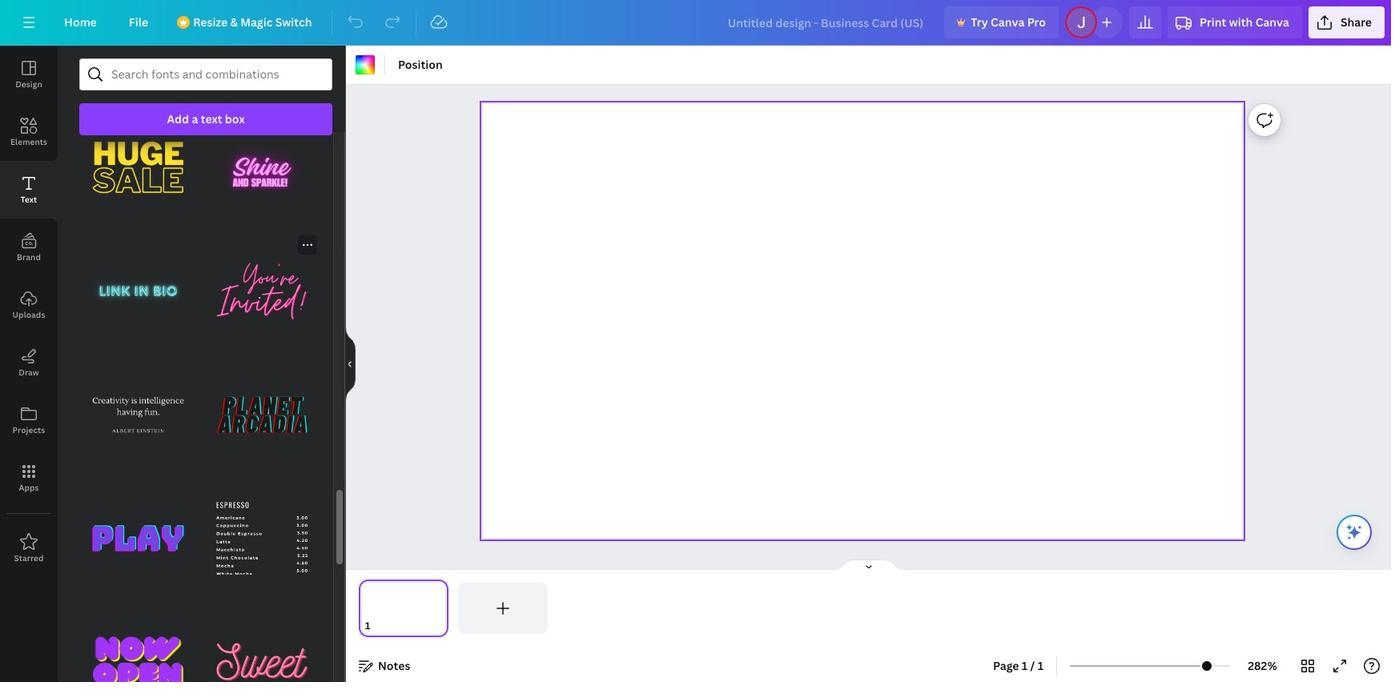 Task type: vqa. For each thing, say whether or not it's contained in the screenshot.
Audio button
no



Task type: locate. For each thing, give the bounding box(es) containing it.
2 1 from the left
[[1038, 659, 1044, 674]]

#ffffff image
[[356, 55, 375, 75]]

group
[[203, 233, 320, 350]]

a
[[192, 111, 198, 127]]

0 horizontal spatial 1
[[1022, 659, 1028, 674]]

notes button
[[353, 654, 417, 679]]

resize & magic switch button
[[168, 6, 325, 38]]

home
[[64, 14, 97, 30]]

/
[[1031, 659, 1035, 674]]

starred
[[14, 553, 44, 564]]

1 canva from the left
[[991, 14, 1025, 30]]

resize
[[193, 14, 228, 30]]

1 horizontal spatial 1
[[1038, 659, 1044, 674]]

add
[[167, 111, 189, 127]]

design
[[15, 79, 42, 90]]

hide image
[[345, 326, 356, 403]]

position
[[398, 57, 443, 72]]

canva inside button
[[991, 14, 1025, 30]]

1
[[1022, 659, 1028, 674], [1038, 659, 1044, 674]]

magic
[[240, 14, 273, 30]]

canva inside dropdown button
[[1256, 14, 1290, 30]]

Search fonts and combinations search field
[[111, 59, 300, 90]]

elements
[[10, 136, 47, 147]]

text
[[201, 111, 222, 127]]

canva
[[991, 14, 1025, 30], [1256, 14, 1290, 30]]

file
[[129, 14, 148, 30]]

2 canva from the left
[[1256, 14, 1290, 30]]

1 horizontal spatial canva
[[1256, 14, 1290, 30]]

print with canva button
[[1168, 6, 1303, 38]]

0 horizontal spatial canva
[[991, 14, 1025, 30]]

share
[[1341, 14, 1372, 30]]

Page title text field
[[377, 619, 384, 635]]

try canva pro
[[971, 14, 1046, 30]]

1 left / on the right bottom of the page
[[1022, 659, 1028, 674]]

uploads button
[[0, 276, 58, 334]]

page 1 / 1
[[993, 659, 1044, 674]]

text button
[[0, 161, 58, 219]]

starred button
[[0, 520, 58, 578]]

pro
[[1028, 14, 1046, 30]]

file button
[[116, 6, 161, 38]]

brand
[[17, 252, 41, 263]]

text
[[21, 194, 37, 205]]

box
[[225, 111, 245, 127]]

add a text box button
[[79, 103, 332, 135]]

1 right / on the right bottom of the page
[[1038, 659, 1044, 674]]

canva right with
[[1256, 14, 1290, 30]]

uploads
[[12, 309, 45, 320]]

projects
[[12, 425, 45, 436]]

canva right try
[[991, 14, 1025, 30]]

282%
[[1248, 659, 1278, 674]]



Task type: describe. For each thing, give the bounding box(es) containing it.
elements button
[[0, 103, 58, 161]]

canva assistant image
[[1345, 523, 1364, 542]]

resize & magic switch
[[193, 14, 312, 30]]

print with canva
[[1200, 14, 1290, 30]]

draw
[[19, 367, 39, 378]]

Design title text field
[[715, 6, 938, 38]]

side panel tab list
[[0, 46, 58, 578]]

projects button
[[0, 392, 58, 449]]

page 1 image
[[359, 583, 449, 635]]

apps button
[[0, 449, 58, 507]]

print
[[1200, 14, 1227, 30]]

try
[[971, 14, 988, 30]]

position button
[[392, 52, 449, 78]]

notes
[[378, 659, 411, 674]]

282% button
[[1237, 654, 1289, 679]]

1 1 from the left
[[1022, 659, 1028, 674]]

page
[[993, 659, 1020, 674]]

main menu bar
[[0, 0, 1392, 46]]

&
[[230, 14, 238, 30]]

home link
[[51, 6, 110, 38]]

apps
[[19, 482, 39, 494]]

try canva pro button
[[945, 6, 1059, 38]]

with
[[1230, 14, 1253, 30]]

design button
[[0, 46, 58, 103]]

brand button
[[0, 219, 58, 276]]

share button
[[1309, 6, 1385, 38]]

hide pages image
[[830, 559, 907, 572]]

switch
[[275, 14, 312, 30]]

draw button
[[0, 334, 58, 392]]

add a text box
[[167, 111, 245, 127]]



